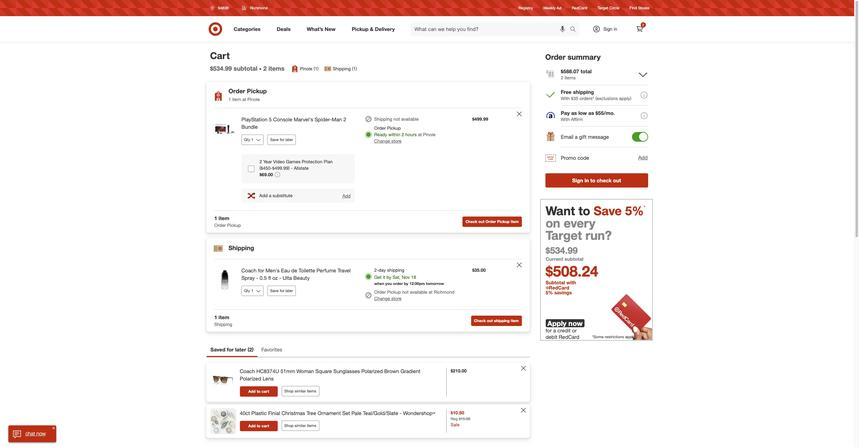 Task type: vqa. For each thing, say whether or not it's contained in the screenshot.
coordination
no



Task type: describe. For each thing, give the bounding box(es) containing it.
stores
[[638, 6, 650, 10]]

to left check
[[591, 177, 596, 184]]

subtotal inside '$534.99 current subtotal $508.24'
[[565, 256, 584, 262]]

search button
[[567, 22, 583, 37]]

richmond inside order pickup not available at richmond change store
[[434, 290, 455, 295]]

40ct plastic finial christmas tree ornament set pale teal/gold/slate - wondershop&#8482; image
[[210, 409, 236, 434]]

coach for coach hc8374u 51mm woman square sunglasses polarized brown gradient polarized lens
[[240, 368, 255, 375]]

1 for playstation
[[214, 215, 217, 222]]

cart item ready to fulfill group for 1 item shipping
[[207, 260, 530, 310]]

5% savings
[[546, 290, 572, 296]]

items inside 'coach hc8374u 51mm woman square sunglasses polarized brown gradient polarized lens' 'list item'
[[307, 389, 317, 394]]

removed
[[385, 413, 403, 419]]

gift
[[579, 134, 587, 140]]

not available radio
[[365, 292, 372, 299]]

brown
[[384, 368, 399, 375]]

to right want
[[579, 203, 591, 218]]

add to cart button for plastic
[[240, 421, 278, 432]]

$10.50
[[451, 410, 464, 416]]

protection
[[302, 159, 323, 164]]

marvel's
[[294, 116, 313, 123]]

shipping not available
[[374, 116, 419, 122]]

now for chat
[[36, 431, 46, 437]]

items inside $588.07 total 2 items
[[565, 75, 576, 80]]

target circle
[[598, 6, 620, 10]]

pickup & delivery
[[352, 26, 395, 32]]

debit
[[546, 334, 558, 341]]

out for playstation 5 console marvel's spider-man 2 bundle
[[479, 219, 485, 224]]

richmond inside dropdown button
[[250, 5, 268, 10]]

shop for christmas
[[284, 424, 294, 429]]

travel
[[338, 268, 351, 274]]

when
[[374, 281, 384, 286]]

add to cart for hc8374u
[[248, 389, 269, 394]]

playstation 5 console marvel&#39;s spider-man 2 bundle image
[[212, 116, 238, 142]]

pickup inside order pickup 1 item at pinole
[[247, 87, 267, 95]]

(
[[248, 347, 249, 353]]

perfume
[[317, 268, 336, 274]]

1 horizontal spatial polarized
[[362, 368, 383, 375]]

1 for coach
[[214, 314, 217, 321]]

to inside 'coach hc8374u 51mm woman square sunglasses polarized brown gradient polarized lens' 'list item'
[[257, 389, 261, 394]]

shop similar items for christmas
[[284, 424, 317, 429]]

want to save 5% *
[[546, 203, 646, 218]]

not inside order pickup not available at richmond change store
[[402, 290, 409, 295]]

2 inside $588.07 total 2 items
[[561, 75, 564, 80]]

$534.99 for $534.99 subtotal
[[210, 65, 232, 72]]

subtotal
[[546, 280, 565, 286]]

fl
[[268, 275, 271, 281]]

shipping (1)
[[333, 66, 357, 72]]

coach for men's eau de toilette perfume travel spray - 0.5 fl oz - ulta beauty link
[[242, 267, 355, 282]]

chat now dialog
[[9, 426, 56, 443]]

1 as from the left
[[571, 110, 577, 116]]

save for bundle
[[270, 137, 279, 142]]

12:00pm
[[410, 281, 425, 286]]

it
[[383, 275, 385, 280]]

similar for christmas
[[295, 424, 306, 429]]

What can we help you find? suggestions appear below search field
[[411, 22, 572, 36]]

0 horizontal spatial add button
[[342, 193, 351, 199]]

1 horizontal spatial 5%
[[625, 203, 644, 218]]

cart.
[[414, 413, 424, 419]]

0 vertical spatial available
[[401, 116, 419, 122]]

pinole inside list
[[300, 66, 313, 72]]

oz
[[273, 275, 278, 281]]

affirm
[[571, 117, 583, 122]]

sign in to check out button
[[546, 173, 648, 188]]

out for coach for men's eau de toilette perfume travel spray - 0.5 fl oz - ulta beauty
[[487, 318, 493, 323]]

(1) for pinole (1)
[[314, 66, 319, 72]]

2 link
[[633, 22, 647, 36]]

new
[[325, 26, 336, 32]]

1 horizontal spatial target
[[598, 6, 609, 10]]

add to cart button for hc8374u
[[240, 387, 278, 397]]

item inside 1 item shipping
[[219, 314, 229, 321]]

store inside order pickup not available at richmond change store
[[391, 296, 402, 302]]

*some restrictions apply.
[[592, 335, 635, 340]]

order inside 1 item order pickup
[[214, 223, 226, 228]]

ulta
[[283, 275, 292, 281]]

- inside 2 year video games protection plan ($450-$499.99) - allstate
[[291, 165, 293, 171]]

in for sign in
[[614, 26, 618, 32]]

for down console
[[280, 137, 284, 142]]

2 year video games protection plan ($450-$499.99) - allstate
[[260, 159, 333, 171]]

a for substitute
[[269, 193, 271, 198]]

plan
[[324, 159, 333, 164]]

substitute
[[273, 193, 293, 198]]

find stores
[[630, 6, 650, 10]]

94806
[[218, 5, 229, 10]]

1 vertical spatial redcard
[[549, 285, 569, 291]]

0 horizontal spatial by
[[387, 275, 392, 280]]

spider-
[[315, 116, 332, 123]]

day
[[379, 268, 386, 273]]

shipping inside free shipping with $35 orders* (exclusions apply)
[[573, 89, 594, 95]]

add a substitute
[[259, 193, 293, 198]]

gradient
[[401, 368, 421, 375]]

$499.99
[[472, 116, 488, 122]]

weekly
[[543, 6, 556, 10]]

pinole inside order pickup 1 item at pinole
[[248, 97, 260, 102]]

pale
[[352, 410, 362, 417]]

1 item shipping
[[214, 314, 232, 327]]

items inside 40ct plastic finial christmas tree ornament set pale teal/gold/slate - wondershop™ list item
[[307, 424, 317, 429]]

sign in
[[604, 26, 618, 32]]

christmas
[[282, 410, 305, 417]]

store inside order pickup ready within 2 hours at pinole change store
[[391, 138, 402, 144]]

2 as from the left
[[589, 110, 594, 116]]

with
[[567, 280, 576, 286]]

order for order pickup ready within 2 hours at pinole change store
[[374, 125, 386, 131]]

✕
[[52, 426, 55, 430]]

change store button for ready within 2 hours
[[374, 138, 402, 144]]

at for order pickup not available at richmond change store
[[429, 290, 433, 295]]

categories
[[234, 26, 261, 32]]

year
[[263, 159, 272, 164]]

2 inside 2 year video games protection plan ($450-$499.99) - allstate
[[260, 159, 262, 164]]

shipping for shipping not available
[[374, 116, 392, 122]]

run?
[[586, 228, 612, 243]]

similar for woman
[[295, 389, 306, 394]]

playstation 5 console marvel's spider-man 2 bundle
[[242, 116, 346, 130]]

0 vertical spatial subtotal
[[234, 65, 258, 72]]

order summary
[[546, 52, 601, 61]]

2 vertical spatial later
[[235, 347, 246, 353]]

sign for sign in to check out
[[572, 177, 583, 184]]

shop similar items button for woman
[[282, 387, 319, 397]]

40ct plastic finial christmas tree ornament set pale teal/gold/slate - wondershop™ list item
[[206, 405, 530, 438]]

target inside on every target run?
[[546, 228, 582, 243]]

email
[[561, 134, 574, 140]]

low
[[579, 110, 587, 116]]

$55/mo.
[[596, 110, 615, 116]]

to inside 40ct plastic finial christmas tree ornament set pale teal/gold/slate - wondershop™ list item
[[257, 424, 261, 429]]

coach hc8374u 51mm woman square sunglasses polarized brown gradient polarized lens link
[[240, 368, 443, 383]]

0 vertical spatial out
[[613, 177, 621, 184]]

2 left favorites
[[249, 347, 252, 353]]

eau
[[281, 268, 290, 274]]

94806 button
[[206, 2, 236, 14]]

0 horizontal spatial polarized
[[240, 376, 261, 382]]

$534.99 for $534.99 current subtotal $508.24
[[546, 245, 578, 256]]

- inside 40ct plastic finial christmas tree ornament set pale teal/gold/slate - wondershop™ "link"
[[400, 410, 402, 417]]

shop similar items for woman
[[284, 389, 317, 394]]

subtotal with
[[546, 280, 578, 286]]

ready
[[374, 132, 387, 137]]

get
[[374, 275, 382, 280]]

apply now for a credit or debit redcard
[[546, 319, 583, 341]]

video
[[273, 159, 285, 164]]

save for travel
[[270, 288, 279, 293]]

✕ button
[[51, 426, 56, 431]]

sign for sign in
[[604, 26, 613, 32]]

hc8374u
[[256, 368, 279, 375]]

redcard inside apply now for a credit or debit redcard
[[559, 334, 580, 341]]

pickup inside button
[[497, 219, 510, 224]]

toilette
[[299, 268, 315, 274]]

allstate
[[294, 165, 309, 171]]

change inside order pickup not available at richmond change store
[[374, 296, 390, 302]]

$15.00
[[459, 417, 471, 422]]

coach hc8374u 51mm woman square sunglasses polarized brown gradient polarized lens image
[[210, 367, 236, 393]]

- right oz
[[279, 275, 281, 281]]

shipping for out
[[494, 318, 510, 323]]

now for apply
[[569, 319, 583, 328]]

*
[[644, 205, 646, 210]]

$508.24
[[546, 262, 599, 280]]

chat now
[[25, 431, 46, 437]]

reg
[[451, 417, 458, 422]]

check out shipping item
[[474, 318, 519, 323]]

later for marvel's
[[286, 137, 293, 142]]

registry
[[519, 6, 533, 10]]

$534.99 subtotal
[[210, 65, 258, 72]]



Task type: locate. For each thing, give the bounding box(es) containing it.
list containing pinole (1)
[[291, 65, 357, 73]]

subtotal up order pickup 1 item at pinole
[[234, 65, 258, 72]]

1 vertical spatial by
[[404, 281, 409, 286]]

0 vertical spatial 1
[[229, 97, 231, 102]]

2 horizontal spatial out
[[613, 177, 621, 184]]

not down 'order'
[[402, 290, 409, 295]]

saved for later ( 2 )
[[211, 347, 254, 353]]

to up the plastic
[[257, 389, 261, 394]]

at for order pickup 1 item at pinole
[[242, 97, 246, 102]]

1 save for later from the top
[[270, 137, 293, 142]]

shipping
[[333, 66, 351, 72], [374, 116, 392, 122], [229, 244, 254, 252], [214, 322, 232, 327]]

chat
[[25, 431, 35, 437]]

save for later down console
[[270, 137, 293, 142]]

later down playstation 5 console marvel's spider-man 2 bundle
[[286, 137, 293, 142]]

1 horizontal spatial in
[[614, 26, 618, 32]]

nov
[[402, 275, 410, 280]]

2 horizontal spatial shipping
[[573, 89, 594, 95]]

- left 0.5 at bottom
[[256, 275, 258, 281]]

find
[[630, 6, 637, 10]]

save for later button down ulta
[[267, 286, 296, 296]]

1 vertical spatial now
[[36, 431, 46, 437]]

1 cart item ready to fulfill group from the top
[[207, 108, 530, 211]]

0 vertical spatial add button
[[638, 154, 648, 162]]

2 vertical spatial shipping
[[494, 318, 510, 323]]

richmond down tomorrow
[[434, 290, 455, 295]]

1 vertical spatial similar
[[295, 424, 306, 429]]

1 similar from the top
[[295, 389, 306, 394]]

shop similar items button for christmas
[[282, 421, 319, 431]]

1 vertical spatial change
[[374, 296, 390, 302]]

pickup & delivery link
[[346, 22, 403, 36]]

promo code
[[561, 155, 589, 161]]

now inside apply now for a credit or debit redcard
[[569, 319, 583, 328]]

cart item ready to fulfill group for 1 item order pickup
[[207, 108, 530, 211]]

($450-
[[260, 165, 272, 171]]

save for later for men's
[[270, 288, 293, 293]]

$69.00
[[260, 172, 273, 177]]

from
[[404, 413, 413, 419]]

0 vertical spatial pinole
[[300, 66, 313, 72]]

shop similar items inside 40ct plastic finial christmas tree ornament set pale teal/gold/slate - wondershop™ list item
[[284, 424, 317, 429]]

for inside apply now for a credit or debit redcard
[[546, 328, 552, 334]]

*some
[[592, 335, 604, 340]]

coach for men&#39;s eau de toilette perfume travel spray - 0.5 fl oz - ulta beauty image
[[212, 267, 238, 293]]

change inside order pickup ready within 2 hours at pinole change store
[[374, 138, 390, 144]]

2 save for later from the top
[[270, 288, 293, 293]]

tree
[[307, 410, 316, 417]]

1 horizontal spatial add button
[[638, 154, 648, 162]]

add to cart down lens in the left bottom of the page
[[248, 389, 269, 394]]

2 left year
[[260, 159, 262, 164]]

with inside pay as low as $55/mo. with affirm
[[561, 117, 570, 122]]

summary
[[568, 52, 601, 61]]

cart down lens in the left bottom of the page
[[262, 389, 269, 394]]

beauty
[[293, 275, 310, 281]]

$534.99 up $508.24
[[546, 245, 578, 256]]

shipping for day
[[387, 268, 405, 273]]

0 horizontal spatial shipping
[[387, 268, 405, 273]]

1 with from the top
[[561, 96, 570, 101]]

2 change from the top
[[374, 296, 390, 302]]

shop for woman
[[284, 389, 294, 394]]

1 vertical spatial target
[[546, 228, 582, 243]]

later left "("
[[235, 347, 246, 353]]

1 add to cart from the top
[[248, 389, 269, 394]]

email a gift message
[[561, 134, 609, 140]]

add to cart for plastic
[[248, 424, 269, 429]]

1 vertical spatial save
[[594, 203, 622, 218]]

1 vertical spatial coach
[[240, 368, 255, 375]]

0 horizontal spatial subtotal
[[234, 65, 258, 72]]

change store button
[[374, 138, 402, 144], [374, 296, 402, 302]]

2 right man
[[344, 116, 346, 123]]

0 vertical spatial now
[[569, 319, 583, 328]]

pickup
[[352, 26, 369, 32], [247, 87, 267, 95], [387, 125, 401, 131], [497, 219, 510, 224], [227, 223, 241, 228], [387, 290, 401, 295]]

1 vertical spatial save for later button
[[267, 286, 296, 296]]

18
[[411, 275, 416, 280]]

0 vertical spatial shop similar items button
[[282, 387, 319, 397]]

1 horizontal spatial (1)
[[352, 66, 357, 72]]

save
[[270, 137, 279, 142], [594, 203, 622, 218], [270, 288, 279, 293]]

now right apply
[[569, 319, 583, 328]]

shop inside 'coach hc8374u 51mm woman square sunglasses polarized brown gradient polarized lens' 'list item'
[[284, 389, 294, 394]]

subtotal right current
[[565, 256, 584, 262]]

add to cart inside 40ct plastic finial christmas tree ornament set pale teal/gold/slate - wondershop™ list item
[[248, 424, 269, 429]]

2 down $588.07
[[561, 75, 564, 80]]

shop similar items inside 'coach hc8374u 51mm woman square sunglasses polarized brown gradient polarized lens' 'list item'
[[284, 389, 317, 394]]

add inside 40ct plastic finial christmas tree ornament set pale teal/gold/slate - wondershop™ list item
[[248, 424, 256, 429]]

1 vertical spatial a
[[269, 193, 271, 198]]

1 horizontal spatial by
[[404, 281, 409, 286]]

affirm image
[[546, 111, 556, 121], [546, 112, 555, 118]]

similar down woman
[[295, 389, 306, 394]]

coach inside coach for men's eau de toilette perfume travel spray - 0.5 fl oz - ulta beauty
[[242, 268, 257, 274]]

2 vertical spatial out
[[487, 318, 493, 323]]

0 vertical spatial richmond
[[250, 5, 268, 10]]

1 shop similar items from the top
[[284, 389, 317, 394]]

at inside order pickup not available at richmond change store
[[429, 290, 433, 295]]

1 horizontal spatial shipping
[[494, 318, 510, 323]]

lens
[[263, 376, 274, 382]]

0 vertical spatial cart
[[262, 389, 269, 394]]

2 vertical spatial redcard
[[559, 334, 580, 341]]

free
[[561, 89, 572, 95]]

cart
[[262, 389, 269, 394], [262, 424, 269, 429]]

order for order pickup 1 item at pinole
[[229, 87, 245, 95]]

0 vertical spatial target
[[598, 6, 609, 10]]

change store button down within
[[374, 138, 402, 144]]

1 horizontal spatial out
[[487, 318, 493, 323]]

0 vertical spatial coach
[[242, 268, 257, 274]]

2 inside order pickup ready within 2 hours at pinole change store
[[402, 132, 404, 137]]

0 vertical spatial save for later
[[270, 137, 293, 142]]

similar inside 'coach hc8374u 51mm woman square sunglasses polarized brown gradient polarized lens' 'list item'
[[295, 389, 306, 394]]

sign inside button
[[572, 177, 583, 184]]

1 horizontal spatial pinole
[[300, 66, 313, 72]]

1 store from the top
[[391, 138, 402, 144]]

subtotal
[[234, 65, 258, 72], [565, 256, 584, 262]]

to down the plastic
[[257, 424, 261, 429]]

$534.99 inside '$534.99 current subtotal $508.24'
[[546, 245, 578, 256]]

store down 'order'
[[391, 296, 402, 302]]

2 shop from the top
[[284, 424, 294, 429]]

now right chat at bottom left
[[36, 431, 46, 437]]

for right saved
[[227, 347, 234, 353]]

shipping inside the check out shipping item button
[[494, 318, 510, 323]]

add inside 'coach hc8374u 51mm woman square sunglasses polarized brown gradient polarized lens' 'list item'
[[248, 389, 256, 394]]

a left gift
[[575, 134, 578, 140]]

by down nov
[[404, 281, 409, 286]]

available down 12:00pm
[[410, 290, 428, 295]]

cart down the plastic
[[262, 424, 269, 429]]

- left from
[[400, 410, 402, 417]]

1 shop similar items button from the top
[[282, 387, 319, 397]]

cart item ready to fulfill group
[[207, 108, 530, 211], [207, 260, 530, 310]]

1 cart from the top
[[262, 389, 269, 394]]

1 vertical spatial shop
[[284, 424, 294, 429]]

order inside button
[[486, 219, 496, 224]]

2 shop similar items button from the top
[[282, 421, 319, 431]]

polarized left lens in the left bottom of the page
[[240, 376, 261, 382]]

2 left hours
[[402, 132, 404, 137]]

2 similar from the top
[[295, 424, 306, 429]]

0 vertical spatial change
[[374, 138, 390, 144]]

- down the games
[[291, 165, 293, 171]]

0 vertical spatial in
[[614, 26, 618, 32]]

1 vertical spatial add to cart
[[248, 424, 269, 429]]

1 vertical spatial available
[[410, 290, 428, 295]]

current
[[546, 256, 563, 262]]

0 horizontal spatial $534.99
[[210, 65, 232, 72]]

1 horizontal spatial richmond
[[434, 290, 455, 295]]

change store button for order pickup
[[374, 296, 402, 302]]

0 vertical spatial at
[[242, 97, 246, 102]]

0 vertical spatial shop similar items
[[284, 389, 317, 394]]

0 horizontal spatial out
[[479, 219, 485, 224]]

2 save for later button from the top
[[267, 286, 296, 296]]

pickup inside order pickup ready within 2 hours at pinole change store
[[387, 125, 401, 131]]

save for later button for men's
[[267, 286, 296, 296]]

as up affirm on the top of page
[[571, 110, 577, 116]]

shop similar items button down woman
[[282, 387, 319, 397]]

Store pickup radio
[[365, 132, 372, 138]]

add to cart down the plastic
[[248, 424, 269, 429]]

order
[[393, 281, 403, 286]]

with down the free
[[561, 96, 570, 101]]

pay
[[561, 110, 570, 116]]

1 horizontal spatial subtotal
[[565, 256, 584, 262]]

shipping for shipping
[[229, 244, 254, 252]]

shipping
[[573, 89, 594, 95], [387, 268, 405, 273], [494, 318, 510, 323]]

1 vertical spatial in
[[585, 177, 589, 184]]

available up hours
[[401, 116, 419, 122]]

save for later down ulta
[[270, 288, 293, 293]]

check for coach for men's eau de toilette perfume travel spray - 0.5 fl oz - ulta beauty
[[474, 318, 486, 323]]

2 horizontal spatial pinole
[[423, 132, 436, 137]]

2 add to cart button from the top
[[240, 421, 278, 432]]

shop similar items button inside 'coach hc8374u 51mm woman square sunglasses polarized brown gradient polarized lens' 'list item'
[[282, 387, 319, 397]]

add to cart
[[248, 389, 269, 394], [248, 424, 269, 429]]

1 add to cart button from the top
[[240, 387, 278, 397]]

2 vertical spatial pinole
[[423, 132, 436, 137]]

2 inside 2 link
[[643, 23, 644, 27]]

by right it
[[387, 275, 392, 280]]

change down ready
[[374, 138, 390, 144]]

shop similar items button down the christmas
[[282, 421, 319, 431]]

a left credit
[[553, 328, 556, 334]]

favorites link
[[258, 344, 286, 357]]

add
[[638, 155, 648, 161], [259, 193, 268, 198], [343, 193, 351, 199], [248, 389, 256, 394], [248, 424, 256, 429]]

1 vertical spatial shop similar items button
[[282, 421, 319, 431]]

0 vertical spatial cart item ready to fulfill group
[[207, 108, 530, 211]]

in for sign in to check out
[[585, 177, 589, 184]]

similar down the christmas
[[295, 424, 306, 429]]

(1) for shipping (1)
[[352, 66, 357, 72]]

save down 5
[[270, 137, 279, 142]]

what's new
[[307, 26, 336, 32]]

$210.00
[[451, 368, 467, 374]]

a inside apply now for a credit or debit redcard
[[553, 328, 556, 334]]

order inside order pickup not available at richmond change store
[[374, 290, 386, 295]]

coach for coach for men's eau de toilette perfume travel spray - 0.5 fl oz - ulta beauty
[[242, 268, 257, 274]]

shop inside list item
[[284, 424, 294, 429]]

add to cart button down the plastic
[[240, 421, 278, 432]]

order pickup ready within 2 hours at pinole change store
[[374, 125, 436, 144]]

sign down target circle link
[[604, 26, 613, 32]]

savings
[[555, 290, 572, 296]]

polarized
[[362, 368, 383, 375], [240, 376, 261, 382]]

1 shop from the top
[[284, 389, 294, 394]]

2-day shipping get it by sat, nov 18 when you order by 12:00pm tomorrow
[[374, 268, 444, 286]]

saved
[[211, 347, 226, 353]]

shop similar items down woman
[[284, 389, 317, 394]]

now
[[569, 319, 583, 328], [36, 431, 46, 437]]

1 item order pickup
[[214, 215, 241, 228]]

1 horizontal spatial sign
[[604, 26, 613, 32]]

pickup inside order pickup not available at richmond change store
[[387, 290, 401, 295]]

man
[[332, 116, 342, 123]]

cart for hc8374u
[[262, 389, 269, 394]]

0 horizontal spatial richmond
[[250, 5, 268, 10]]

1 inside order pickup 1 item at pinole
[[229, 97, 231, 102]]

change store button down you on the bottom left of the page
[[374, 296, 402, 302]]

coach hc8374u 51mm woman square sunglasses polarized brown gradient polarized lens list item
[[206, 363, 530, 402]]

0 vertical spatial check
[[466, 219, 478, 224]]

1 save for later button from the top
[[267, 135, 296, 145]]

1 change store button from the top
[[374, 138, 402, 144]]

0 vertical spatial later
[[286, 137, 293, 142]]

check
[[466, 219, 478, 224], [474, 318, 486, 323]]

1 vertical spatial not
[[402, 290, 409, 295]]

tomorrow
[[426, 281, 444, 286]]

add to cart inside 'coach hc8374u 51mm woman square sunglasses polarized brown gradient polarized lens' 'list item'
[[248, 389, 269, 394]]

0 horizontal spatial as
[[571, 110, 577, 116]]

save up run?
[[594, 203, 622, 218]]

target down want
[[546, 228, 582, 243]]

2 vertical spatial a
[[553, 328, 556, 334]]

cart item ready to fulfill group containing playstation 5 console marvel's spider-man 2 bundle
[[207, 108, 530, 211]]

2 horizontal spatial a
[[575, 134, 578, 140]]

0 vertical spatial shipping
[[573, 89, 594, 95]]

redcard
[[572, 6, 588, 10], [549, 285, 569, 291], [559, 334, 580, 341]]

with down pay
[[561, 117, 570, 122]]

in inside button
[[585, 177, 589, 184]]

coach inside coach hc8374u 51mm woman square sunglasses polarized brown gradient polarized lens
[[240, 368, 255, 375]]

apply now button
[[546, 319, 585, 328]]

code
[[578, 155, 589, 161]]

men's
[[266, 268, 280, 274]]

0 horizontal spatial pinole
[[248, 97, 260, 102]]

add to cart button down lens in the left bottom of the page
[[240, 387, 278, 397]]

apply
[[548, 319, 567, 328]]

later down ulta
[[286, 288, 293, 293]]

save for later for console
[[270, 137, 293, 142]]

$534.99
[[210, 65, 232, 72], [546, 245, 578, 256]]

check out order pickup item button
[[463, 217, 522, 227]]

now inside chat now "button"
[[36, 431, 46, 437]]

2 with from the top
[[561, 117, 570, 122]]

order pickup not available at richmond change store
[[374, 290, 455, 302]]

order for order pickup not available at richmond change store
[[374, 290, 386, 295]]

a for gift
[[575, 134, 578, 140]]

0 vertical spatial by
[[387, 275, 392, 280]]

1 vertical spatial add to cart button
[[240, 421, 278, 432]]

1 horizontal spatial now
[[569, 319, 583, 328]]

sat,
[[393, 275, 401, 280]]

coach up spray
[[242, 268, 257, 274]]

item inside order pickup 1 item at pinole
[[232, 97, 241, 102]]

save down oz
[[270, 288, 279, 293]]

check for playstation 5 console marvel's spider-man 2 bundle
[[466, 219, 478, 224]]

2 right $534.99 subtotal at the top left
[[263, 65, 267, 72]]

0 horizontal spatial sign
[[572, 177, 583, 184]]

change right not available "option" at the bottom left of the page
[[374, 296, 390, 302]]

target left circle
[[598, 6, 609, 10]]

0 horizontal spatial 5%
[[546, 290, 553, 296]]

(exclusions
[[596, 96, 618, 101]]

Service plan checkbox
[[248, 166, 254, 172]]

list
[[291, 65, 357, 73]]

1 vertical spatial polarized
[[240, 376, 261, 382]]

0 horizontal spatial in
[[585, 177, 589, 184]]

add to cart button
[[240, 387, 278, 397], [240, 421, 278, 432]]

sign down promo code
[[572, 177, 583, 184]]

1 horizontal spatial $534.99
[[546, 245, 578, 256]]

woman
[[297, 368, 314, 375]]

for down ulta
[[280, 288, 284, 293]]

as right low
[[589, 110, 594, 116]]

2 change store button from the top
[[374, 296, 402, 302]]

2 (1) from the left
[[352, 66, 357, 72]]

1 vertical spatial add button
[[342, 193, 351, 199]]

2 shop similar items from the top
[[284, 424, 317, 429]]

0 vertical spatial polarized
[[362, 368, 383, 375]]

later for eau
[[286, 288, 293, 293]]

1 vertical spatial cart
[[262, 424, 269, 429]]

finial
[[268, 410, 280, 417]]

0 vertical spatial with
[[561, 96, 570, 101]]

pickup inside 1 item order pickup
[[227, 223, 241, 228]]

save for later button for console
[[267, 135, 296, 145]]

0 vertical spatial add to cart
[[248, 389, 269, 394]]

0 vertical spatial add to cart button
[[240, 387, 278, 397]]

on
[[546, 216, 561, 231]]

at right hours
[[418, 132, 422, 137]]

apply.
[[625, 335, 635, 340]]

games
[[286, 159, 301, 164]]

1 vertical spatial later
[[286, 288, 293, 293]]

1 vertical spatial shipping
[[387, 268, 405, 273]]

categories link
[[228, 22, 269, 36]]

item
[[232, 97, 241, 102], [219, 215, 229, 222], [511, 219, 519, 224], [219, 314, 229, 321], [511, 318, 519, 323]]

shop similar items button inside 40ct plastic finial christmas tree ornament set pale teal/gold/slate - wondershop™ list item
[[282, 421, 319, 431]]

credit
[[558, 328, 571, 334]]

coach for men's eau de toilette perfume travel spray - 0.5 fl oz - ulta beauty
[[242, 268, 351, 281]]

available inside order pickup not available at richmond change store
[[410, 290, 428, 295]]

2 add to cart from the top
[[248, 424, 269, 429]]

40ct plastic finial christmas tree ornament set pale teal/gold/slate - wondershop™
[[240, 410, 435, 417]]

shop similar items down the christmas
[[284, 424, 317, 429]]

redcard link
[[572, 5, 588, 11]]

shipping for shipping (1)
[[333, 66, 351, 72]]

richmond up categories link
[[250, 5, 268, 10]]

order inside order pickup 1 item at pinole
[[229, 87, 245, 95]]

None radio
[[365, 116, 372, 122], [365, 274, 372, 280], [365, 116, 372, 122], [365, 274, 372, 280]]

0 vertical spatial change store button
[[374, 138, 402, 144]]

2 horizontal spatial at
[[429, 290, 433, 295]]

target circle link
[[598, 5, 620, 11]]

hours
[[405, 132, 417, 137]]

cart for plastic
[[262, 424, 269, 429]]

at inside order pickup ready within 2 hours at pinole change store
[[418, 132, 422, 137]]

save for later button down console
[[267, 135, 296, 145]]

wondershop™
[[403, 410, 435, 417]]

1 inside 1 item order pickup
[[214, 215, 217, 222]]

1 vertical spatial cart item ready to fulfill group
[[207, 260, 530, 310]]

registry link
[[519, 5, 533, 11]]

at inside order pickup 1 item at pinole
[[242, 97, 246, 102]]

item inside 1 item order pickup
[[219, 215, 229, 222]]

2 inside playstation 5 console marvel's spider-man 2 bundle
[[344, 116, 346, 123]]

0 vertical spatial shop
[[284, 389, 294, 394]]

0 horizontal spatial target
[[546, 228, 582, 243]]

order inside order pickup ready within 2 hours at pinole change store
[[374, 125, 386, 131]]

2 down stores
[[643, 23, 644, 27]]

2 store from the top
[[391, 296, 402, 302]]

within
[[389, 132, 400, 137]]

order for order summary
[[546, 52, 566, 61]]

1 vertical spatial store
[[391, 296, 402, 302]]

at down tomorrow
[[429, 290, 433, 295]]

for up 0.5 at bottom
[[258, 268, 264, 274]]

2 cart from the top
[[262, 424, 269, 429]]

delivery
[[375, 26, 395, 32]]

1 vertical spatial pinole
[[248, 97, 260, 102]]

cart inside 'coach hc8374u 51mm woman square sunglasses polarized brown gradient polarized lens' 'list item'
[[262, 389, 269, 394]]

orders*
[[580, 96, 595, 101]]

2 cart item ready to fulfill group from the top
[[207, 260, 530, 310]]

0 horizontal spatial not
[[394, 116, 400, 122]]

with inside free shipping with $35 orders* (exclusions apply)
[[561, 96, 570, 101]]

1 horizontal spatial not
[[402, 290, 409, 295]]

cart inside 40ct plastic finial christmas tree ornament set pale teal/gold/slate - wondershop™ list item
[[262, 424, 269, 429]]

pinole inside order pickup ready within 2 hours at pinole change store
[[423, 132, 436, 137]]

available
[[401, 116, 419, 122], [410, 290, 428, 295]]

weekly ad
[[543, 6, 562, 10]]

check out order pickup item
[[466, 219, 519, 224]]

coach left hc8374u
[[240, 368, 255, 375]]

0 vertical spatial redcard
[[572, 6, 588, 10]]

at up playstation
[[242, 97, 246, 102]]

order
[[546, 52, 566, 61], [229, 87, 245, 95], [374, 125, 386, 131], [486, 219, 496, 224], [214, 223, 226, 228], [374, 290, 386, 295]]

message
[[588, 134, 609, 140]]

a left substitute
[[269, 193, 271, 198]]

0 horizontal spatial at
[[242, 97, 246, 102]]

for inside coach for men's eau de toilette perfume travel spray - 0.5 fl oz - ulta beauty
[[258, 268, 264, 274]]

$534.99 down cart
[[210, 65, 232, 72]]

0 vertical spatial store
[[391, 138, 402, 144]]

2 vertical spatial 1
[[214, 314, 217, 321]]

at
[[242, 97, 246, 102], [418, 132, 422, 137], [429, 290, 433, 295]]

not up within
[[394, 116, 400, 122]]

in down circle
[[614, 26, 618, 32]]

1 (1) from the left
[[314, 66, 319, 72]]

1 change from the top
[[374, 138, 390, 144]]

in left check
[[585, 177, 589, 184]]

1 inside 1 item shipping
[[214, 314, 217, 321]]

to
[[591, 177, 596, 184], [579, 203, 591, 218], [257, 389, 261, 394], [257, 424, 261, 429]]

similar inside 40ct plastic finial christmas tree ornament set pale teal/gold/slate - wondershop™ list item
[[295, 424, 306, 429]]

circle
[[610, 6, 620, 10]]

$588.07 total 2 items
[[561, 68, 592, 80]]

on every target run?
[[546, 216, 612, 243]]

1 vertical spatial save for later
[[270, 288, 293, 293]]

-
[[291, 165, 293, 171], [256, 275, 258, 281], [279, 275, 281, 281], [400, 410, 402, 417]]

1 vertical spatial $534.99
[[546, 245, 578, 256]]

0 horizontal spatial (1)
[[314, 66, 319, 72]]

shipping inside 2-day shipping get it by sat, nov 18 when you order by 12:00pm tomorrow
[[387, 268, 405, 273]]

polarized left brown
[[362, 368, 383, 375]]

console
[[273, 116, 292, 123]]

for left credit
[[546, 328, 552, 334]]

sign
[[604, 26, 613, 32], [572, 177, 583, 184]]

2 vertical spatial at
[[429, 290, 433, 295]]

shop down 51mm
[[284, 389, 294, 394]]

store down within
[[391, 138, 402, 144]]

0 vertical spatial similar
[[295, 389, 306, 394]]

playstation 5 console marvel's spider-man 2 bundle link
[[242, 116, 355, 131]]

cart item ready to fulfill group containing coach for men's eau de toilette perfume travel spray - 0.5 fl oz - ulta beauty
[[207, 260, 530, 310]]

shop down the christmas
[[284, 424, 294, 429]]

0 vertical spatial save
[[270, 137, 279, 142]]



